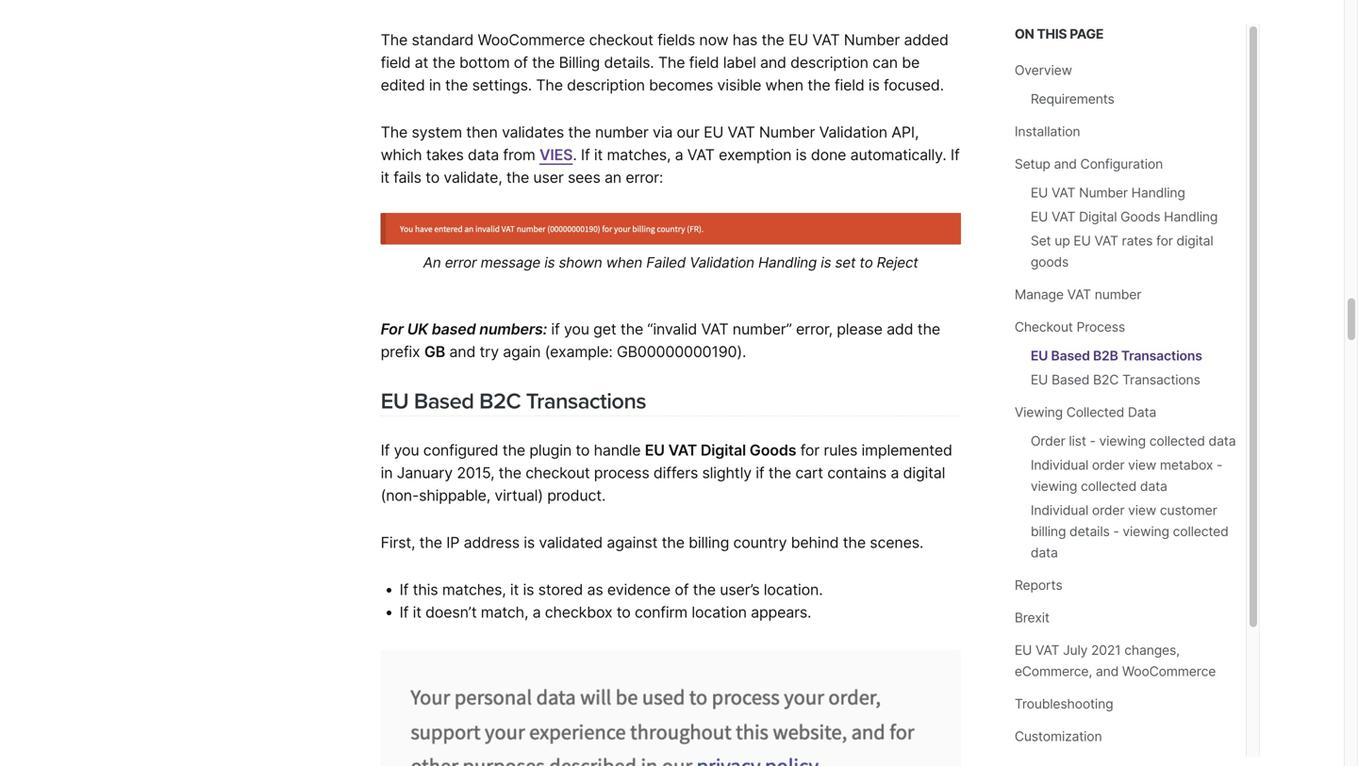 Task type: locate. For each thing, give the bounding box(es) containing it.
billing left details
[[1031, 524, 1066, 540]]

b2c
[[1093, 372, 1119, 388], [479, 389, 521, 415]]

eu based b2c transactions link down eu based b2b transactions "link"
[[1031, 372, 1201, 388]]

1 individual from the top
[[1031, 458, 1089, 474]]

you for configured
[[394, 442, 419, 460]]

- right list
[[1090, 433, 1096, 449]]

0 horizontal spatial validation
[[690, 254, 755, 271]]

user
[[533, 168, 564, 187]]

is inside if this matches, it is stored as evidence of the user's location. if it doesn't match, a checkbox to confirm location appears.
[[523, 581, 534, 599]]

2 horizontal spatial field
[[835, 76, 865, 94]]

0 horizontal spatial you
[[394, 442, 419, 460]]

.
[[573, 146, 577, 164]]

for up cart
[[801, 442, 820, 460]]

number
[[844, 31, 900, 49], [759, 123, 815, 141], [1079, 185, 1128, 201]]

if right s:
[[551, 320, 560, 339]]

1 horizontal spatial b2c
[[1093, 372, 1119, 388]]

0 vertical spatial order
[[1092, 458, 1125, 474]]

checkout
[[589, 31, 654, 49], [526, 464, 590, 483]]

digital up slightly on the right of the page
[[701, 442, 746, 460]]

0 horizontal spatial for
[[801, 442, 820, 460]]

0 vertical spatial b2c
[[1093, 372, 1119, 388]]

number inside the system then validates the number via our eu vat number validation api, which takes data from
[[759, 123, 815, 141]]

is left stored
[[523, 581, 534, 599]]

in up (non-
[[381, 464, 393, 483]]

2 vertical spatial viewing
[[1123, 524, 1170, 540]]

vat up gb00000000190).
[[701, 320, 729, 339]]

handling
[[1132, 185, 1186, 201], [1164, 209, 1218, 225], [758, 254, 817, 271]]

in inside for rules implemented in january 2015, the checkout process differs slightly if the cart contains a digital (non-shippable, virtual) product.
[[381, 464, 393, 483]]

vies
[[540, 146, 573, 164]]

is inside the standard woocommerce checkout fields now has the eu vat number added field at the bottom of the billing details. the field label and description can be edited in the settings. the description becomes visible when the field is focused.
[[869, 76, 880, 94]]

then validates
[[466, 123, 564, 141]]

0 horizontal spatial number
[[479, 320, 535, 339]]

0 vertical spatial based
[[1051, 348, 1090, 364]]

0 horizontal spatial field
[[381, 53, 411, 72]]

0 horizontal spatial billing
[[689, 534, 729, 552]]

location
[[692, 604, 747, 622]]

0 vertical spatial individual
[[1031, 458, 1089, 474]]

1 horizontal spatial number
[[595, 123, 649, 141]]

. if it matches, a vat exemption is done automatically. if it fails to validate, the user sees an error:
[[381, 146, 960, 187]]

b2c down "b2b"
[[1093, 372, 1119, 388]]

2 vertical spatial number
[[479, 320, 535, 339]]

checkout down plugin
[[526, 464, 590, 483]]

number inside the standard woocommerce checkout fields now has the eu vat number added field at the bottom of the billing details. the field label and description can be edited in the settings. the description becomes visible when the field is focused.
[[844, 31, 900, 49]]

0 horizontal spatial b2c
[[479, 389, 521, 415]]

eu vat number handling link
[[1031, 185, 1186, 201]]

for right rates
[[1157, 233, 1173, 249]]

when right visible on the top of page
[[766, 76, 804, 94]]

0 vertical spatial description
[[791, 53, 869, 72]]

you
[[564, 320, 589, 339], [394, 442, 419, 460]]

if down first,
[[400, 581, 409, 599]]

collected up details
[[1081, 479, 1137, 495]]

s:
[[535, 320, 547, 339]]

requirements link
[[1031, 91, 1115, 107]]

data up validate,
[[468, 146, 499, 164]]

0 horizontal spatial a
[[533, 604, 541, 622]]

number up eu vat digital goods handling link
[[1079, 185, 1128, 201]]

digital down implemented
[[903, 464, 945, 483]]

scenes.
[[870, 534, 924, 552]]

is down can
[[869, 76, 880, 94]]

2 vertical spatial based
[[414, 389, 474, 415]]

error
[[445, 254, 477, 271]]

if you get the "invalid vat number" error, please add the prefix
[[381, 320, 940, 361]]

digital
[[1079, 209, 1117, 225], [701, 442, 746, 460]]

for
[[1157, 233, 1173, 249], [801, 442, 820, 460]]

eu inside eu vat july 2021 changes, ecommerce, and woocommerce
[[1015, 643, 1032, 659]]

gb and try again (example: gb00000000190).
[[424, 343, 746, 361]]

0 horizontal spatial description
[[567, 76, 645, 94]]

digital right rates
[[1177, 233, 1214, 249]]

a inside for rules implemented in january 2015, the checkout process differs slightly if the cart contains a digital (non-shippable, virtual) product.
[[891, 464, 899, 483]]

requirements
[[1031, 91, 1115, 107]]

to right fails
[[426, 168, 440, 187]]

eu vat july 2021 changes, ecommerce, and woocommerce
[[1015, 643, 1216, 680]]

digital down eu vat number handling link
[[1079, 209, 1117, 225]]

field up edited
[[381, 53, 411, 72]]

0 vertical spatial number
[[844, 31, 900, 49]]

order
[[1092, 458, 1125, 474], [1092, 503, 1125, 519]]

1 horizontal spatial billing
[[1031, 524, 1066, 540]]

eu based b2c transactions
[[381, 389, 646, 415]]

manage vat number
[[1015, 287, 1142, 303]]

the left ip
[[419, 534, 442, 552]]

via our
[[653, 123, 700, 141]]

1 vertical spatial you
[[394, 442, 419, 460]]

for rules implemented in january 2015, the checkout process differs slightly if the cart contains a digital (non-shippable, virtual) product.
[[381, 442, 953, 505]]

individual down order
[[1031, 458, 1089, 474]]

0 vertical spatial digital
[[1079, 209, 1117, 225]]

0 horizontal spatial when
[[606, 254, 642, 271]]

0 vertical spatial matches,
[[607, 146, 671, 164]]

visible
[[717, 76, 761, 94]]

1 vertical spatial matches,
[[442, 581, 506, 599]]

0 horizontal spatial goods
[[750, 442, 796, 460]]

it left the "doesn't"
[[413, 604, 422, 622]]

field
[[381, 53, 411, 72], [689, 53, 719, 72], [835, 76, 865, 94]]

0 vertical spatial when
[[766, 76, 804, 94]]

1 horizontal spatial when
[[766, 76, 804, 94]]

when
[[766, 76, 804, 94], [606, 254, 642, 271]]

bottom
[[459, 53, 510, 72]]

1 horizontal spatial a
[[675, 146, 683, 164]]

order list - viewing collected data link
[[1031, 433, 1236, 449]]

this right on
[[1037, 26, 1067, 42]]

1 horizontal spatial you
[[564, 320, 589, 339]]

based for eu based b2c transactions
[[414, 389, 474, 415]]

0 vertical spatial validation
[[819, 123, 888, 141]]

of inside if this matches, it is stored as evidence of the user's location. if it doesn't match, a checkbox to confirm location appears.
[[675, 581, 689, 599]]

is right address
[[524, 534, 535, 552]]

view down 'individual order view metabox - viewing collected data' link
[[1128, 503, 1157, 519]]

billing left country
[[689, 534, 729, 552]]

based down gb
[[414, 389, 474, 415]]

order down order list - viewing collected data link
[[1092, 458, 1125, 474]]

this inside if this matches, it is stored as evidence of the user's location. if it doesn't match, a checkbox to confirm location appears.
[[413, 581, 438, 599]]

for inside for rules implemented in january 2015, the checkout process differs slightly if the cart contains a digital (non-shippable, virtual) product.
[[801, 442, 820, 460]]

transactions up the if you configured the plugin to handle eu vat digital goods
[[526, 389, 646, 415]]

transactions for eu based b2b transactions eu based b2c transactions
[[1122, 348, 1203, 364]]

rates
[[1122, 233, 1153, 249]]

automatically.
[[850, 146, 947, 164]]

0 vertical spatial of
[[514, 53, 528, 72]]

behind
[[791, 534, 839, 552]]

0 horizontal spatial digital
[[903, 464, 945, 483]]

setup and configuration link
[[1015, 156, 1163, 172]]

vat inside the if you get the "invalid vat number" error, please add the prefix
[[701, 320, 729, 339]]

on this page
[[1015, 26, 1104, 42]]

as
[[587, 581, 603, 599]]

reports link
[[1015, 578, 1063, 594]]

the right add
[[918, 320, 940, 339]]

view
[[1128, 458, 1157, 474], [1128, 503, 1157, 519]]

validation
[[819, 123, 888, 141], [690, 254, 755, 271]]

viewing collected data link
[[1015, 405, 1157, 421]]

matches, up error:
[[607, 146, 671, 164]]

the right get
[[621, 320, 643, 339]]

the inside . if it matches, a vat exemption is done automatically. if it fails to validate, the user sees an error:
[[506, 168, 529, 187]]

based for eu based b2b transactions eu based b2c transactions
[[1051, 348, 1090, 364]]

1 vertical spatial validation
[[690, 254, 755, 271]]

1 vertical spatial -
[[1217, 458, 1223, 474]]

1 horizontal spatial description
[[791, 53, 869, 72]]

eu right has on the top right
[[789, 31, 809, 49]]

eu down brexit link
[[1015, 643, 1032, 659]]

a
[[675, 146, 683, 164], [891, 464, 899, 483], [533, 604, 541, 622]]

to inside if this matches, it is stored as evidence of the user's location. if it doesn't match, a checkbox to confirm location appears.
[[617, 604, 631, 622]]

0 vertical spatial eu based b2c transactions link
[[1031, 372, 1201, 388]]

1 vertical spatial view
[[1128, 503, 1157, 519]]

data
[[468, 146, 499, 164], [1209, 433, 1236, 449], [1140, 479, 1168, 495], [1031, 545, 1058, 561]]

2 horizontal spatial number
[[1079, 185, 1128, 201]]

vat up up at the top right of page
[[1052, 209, 1076, 225]]

0 vertical spatial transactions
[[1122, 348, 1203, 364]]

1 vertical spatial a
[[891, 464, 899, 483]]

viewing down order
[[1031, 479, 1078, 495]]

1 horizontal spatial if
[[756, 464, 765, 483]]

overview
[[1015, 62, 1072, 78]]

in inside the standard woocommerce checkout fields now has the eu vat number added field at the bottom of the billing details. the field label and description can be edited in the settings. the description becomes visible when the field is focused.
[[429, 76, 441, 94]]

the inside if this matches, it is stored as evidence of the user's location. if it doesn't match, a checkbox to confirm location appears.
[[693, 581, 716, 599]]

0 vertical spatial for
[[1157, 233, 1173, 249]]

which
[[381, 146, 422, 164]]

1 vertical spatial b2c
[[479, 389, 521, 415]]

checkout process link
[[1015, 319, 1125, 335]]

digital inside for rules implemented in january 2015, the checkout process differs slightly if the cart contains a digital (non-shippable, virtual) product.
[[903, 464, 945, 483]]

handling left set
[[758, 254, 817, 271]]

eu based b2c transactions link
[[1031, 372, 1201, 388], [381, 389, 646, 415]]

error:
[[626, 168, 663, 187]]

if up (non-
[[381, 442, 390, 460]]

1 horizontal spatial field
[[689, 53, 719, 72]]

2 vertical spatial handling
[[758, 254, 817, 271]]

collected up metabox at the bottom right of page
[[1150, 433, 1205, 449]]

1 horizontal spatial matches,
[[607, 146, 671, 164]]

"invalid
[[648, 320, 697, 339]]

0 vertical spatial woocommerce
[[478, 31, 585, 49]]

if inside the if you get the "invalid vat number" error, please add the prefix
[[551, 320, 560, 339]]

handling up set up eu vat rates for digital goods link
[[1164, 209, 1218, 225]]

eu down "prefix"
[[381, 389, 409, 415]]

again
[[503, 343, 541, 361]]

2 vertical spatial a
[[533, 604, 541, 622]]

the up location at the right bottom of the page
[[693, 581, 716, 599]]

woocommerce down changes,
[[1122, 664, 1216, 680]]

0 vertical spatial you
[[564, 320, 589, 339]]

2015,
[[457, 464, 495, 483]]

2 horizontal spatial a
[[891, 464, 899, 483]]

of inside the standard woocommerce checkout fields now has the eu vat number added field at the bottom of the billing details. the field label and description can be edited in the settings. the description becomes visible when the field is focused.
[[514, 53, 528, 72]]

1 horizontal spatial eu based b2c transactions link
[[1031, 372, 1201, 388]]

2 view from the top
[[1128, 503, 1157, 519]]

1 vertical spatial in
[[381, 464, 393, 483]]

1 vertical spatial if
[[756, 464, 765, 483]]

0 horizontal spatial -
[[1090, 433, 1096, 449]]

system
[[412, 123, 462, 141]]

0 vertical spatial checkout
[[589, 31, 654, 49]]

eu based b2b transactions link
[[1031, 348, 1203, 364]]

of up "confirm"
[[675, 581, 689, 599]]

settings.
[[472, 76, 532, 94]]

eu inside the system then validates the number via our eu vat number validation api, which takes data from
[[704, 123, 724, 141]]

1 vertical spatial woocommerce
[[1122, 664, 1216, 680]]

matches, up the "doesn't"
[[442, 581, 506, 599]]

vat
[[813, 31, 840, 49], [728, 123, 755, 141], [687, 146, 715, 164], [1052, 185, 1076, 201], [1052, 209, 1076, 225], [1095, 233, 1119, 249], [1068, 287, 1091, 303], [701, 320, 729, 339], [668, 442, 697, 460], [1036, 643, 1060, 659]]

1 horizontal spatial for
[[1157, 233, 1173, 249]]

2 vertical spatial number
[[1079, 185, 1128, 201]]

0 horizontal spatial eu based b2c transactions link
[[381, 389, 646, 415]]

0 horizontal spatial if
[[551, 320, 560, 339]]

1 horizontal spatial goods
[[1121, 209, 1161, 225]]

it
[[594, 146, 603, 164], [381, 168, 389, 187], [510, 581, 519, 599], [413, 604, 422, 622]]

1 vertical spatial of
[[675, 581, 689, 599]]

vies link
[[540, 146, 573, 164]]

an
[[423, 254, 441, 271]]

2 horizontal spatial number
[[1095, 287, 1142, 303]]

0 horizontal spatial woocommerce
[[478, 31, 585, 49]]

the inside the system then validates the number via our eu vat number validation api, which takes data from
[[568, 123, 591, 141]]

individual order view customer billing details - viewing collected data link
[[1031, 503, 1229, 561]]

1 horizontal spatial in
[[429, 76, 441, 94]]

ip
[[446, 534, 460, 552]]

1 horizontal spatial validation
[[819, 123, 888, 141]]

0 horizontal spatial of
[[514, 53, 528, 72]]

0 vertical spatial goods
[[1121, 209, 1161, 225]]

viewing down data
[[1099, 433, 1146, 449]]

data up reports
[[1031, 545, 1058, 561]]

0 horizontal spatial number
[[759, 123, 815, 141]]

validation up done
[[819, 123, 888, 141]]

validated
[[539, 534, 603, 552]]

number up 'process' at the top
[[1095, 287, 1142, 303]]

and right setup
[[1054, 156, 1077, 172]]

1 vertical spatial individual
[[1031, 503, 1089, 519]]

vat up ecommerce,
[[1036, 643, 1060, 659]]

0 vertical spatial collected
[[1150, 433, 1205, 449]]

1 vertical spatial number
[[759, 123, 815, 141]]

number up exemption is
[[759, 123, 815, 141]]

vat down 'via our'
[[687, 146, 715, 164]]

2 horizontal spatial -
[[1217, 458, 1223, 474]]

woocommerce
[[478, 31, 585, 49], [1122, 664, 1216, 680]]

sees
[[568, 168, 601, 187]]

1 vertical spatial based
[[1052, 372, 1090, 388]]

the up the virtual) at left bottom
[[499, 464, 522, 483]]

overview link
[[1015, 62, 1072, 78]]

description left can
[[791, 53, 869, 72]]

installation link
[[1015, 124, 1080, 140]]

order up details
[[1092, 503, 1125, 519]]

0 horizontal spatial in
[[381, 464, 393, 483]]

woocommerce up bottom
[[478, 31, 585, 49]]

number up can
[[844, 31, 900, 49]]

0 vertical spatial -
[[1090, 433, 1096, 449]]

the down from
[[506, 168, 529, 187]]

validation right failed
[[690, 254, 755, 271]]

1 vertical spatial this
[[413, 581, 438, 599]]

0 vertical spatial if
[[551, 320, 560, 339]]

individual
[[1031, 458, 1089, 474], [1031, 503, 1089, 519]]

1 vertical spatial order
[[1092, 503, 1125, 519]]

2 order from the top
[[1092, 503, 1125, 519]]

1 vertical spatial handling
[[1164, 209, 1218, 225]]

1 horizontal spatial this
[[1037, 26, 1067, 42]]

you inside the if you get the "invalid vat number" error, please add the prefix
[[564, 320, 589, 339]]

set up eu vat rates for digital goods link
[[1031, 233, 1214, 270]]

0 vertical spatial in
[[429, 76, 441, 94]]

eu
[[789, 31, 809, 49], [704, 123, 724, 141], [1031, 185, 1048, 201], [1031, 209, 1048, 225], [1074, 233, 1091, 249], [1031, 348, 1048, 364], [1031, 372, 1048, 388], [381, 389, 409, 415], [645, 442, 665, 460], [1015, 643, 1032, 659]]

standard
[[412, 31, 474, 49]]

validation inside the system then validates the number via our eu vat number validation api, which takes data from
[[819, 123, 888, 141]]

1 horizontal spatial digital
[[1079, 209, 1117, 225]]

checkout process
[[1015, 319, 1125, 335]]

eu inside the standard woocommerce checkout fields now has the eu vat number added field at the bottom of the billing details. the field label and description can be edited in the settings. the description becomes visible when the field is focused.
[[789, 31, 809, 49]]

1 horizontal spatial woocommerce
[[1122, 664, 1216, 680]]

and right label
[[760, 53, 787, 72]]

of up settings.
[[514, 53, 528, 72]]

matches, inside if this matches, it is stored as evidence of the user's location. if it doesn't match, a checkbox to confirm location appears.
[[442, 581, 506, 599]]

1 horizontal spatial number
[[844, 31, 900, 49]]

if right slightly on the right of the page
[[756, 464, 765, 483]]

add
[[887, 320, 914, 339]]

and inside the standard woocommerce checkout fields now has the eu vat number added field at the bottom of the billing details. the field label and description can be edited in the settings. the description becomes visible when the field is focused.
[[760, 53, 787, 72]]

in
[[429, 76, 441, 94], [381, 464, 393, 483]]

viewing collected data
[[1015, 405, 1157, 421]]

eu right 'via our'
[[704, 123, 724, 141]]

based down "checkout process" link
[[1051, 348, 1090, 364]]

based
[[1051, 348, 1090, 364], [1052, 372, 1090, 388], [414, 389, 474, 415]]

first, the ip address is validated against the billing country behind the scenes.
[[381, 534, 924, 552]]

when left failed
[[606, 254, 642, 271]]

matches,
[[607, 146, 671, 164], [442, 581, 506, 599]]

0 horizontal spatial this
[[413, 581, 438, 599]]

in right edited
[[429, 76, 441, 94]]

0 vertical spatial view
[[1128, 458, 1157, 474]]

viewing down customer
[[1123, 524, 1170, 540]]

1 horizontal spatial digital
[[1177, 233, 1214, 249]]

to down 'evidence'
[[617, 604, 631, 622]]

confirm
[[635, 604, 688, 622]]

this up the "doesn't"
[[413, 581, 438, 599]]

collected down customer
[[1173, 524, 1229, 540]]

0 vertical spatial digital
[[1177, 233, 1214, 249]]

data up metabox at the bottom right of page
[[1209, 433, 1236, 449]]

number up an
[[595, 123, 649, 141]]

the right against
[[662, 534, 685, 552]]

transactions up data
[[1123, 372, 1201, 388]]



Task type: describe. For each thing, give the bounding box(es) containing it.
reports
[[1015, 578, 1063, 594]]

data down metabox at the bottom right of page
[[1140, 479, 1168, 495]]

if you configured the plugin to handle eu vat digital goods
[[381, 442, 796, 460]]

the right has on the top right
[[762, 31, 785, 49]]

2021
[[1091, 643, 1121, 659]]

1 vertical spatial collected
[[1081, 479, 1137, 495]]

details
[[1070, 524, 1110, 540]]

rules
[[824, 442, 858, 460]]

configured
[[423, 442, 498, 460]]

if left the "doesn't"
[[400, 604, 409, 622]]

from
[[503, 146, 535, 164]]

collected
[[1067, 405, 1125, 421]]

handling for reject
[[758, 254, 817, 271]]

1 vertical spatial eu based b2c transactions link
[[381, 389, 646, 415]]

stored
[[538, 581, 583, 599]]

if right "." at the top
[[581, 146, 590, 164]]

0 horizontal spatial digital
[[701, 442, 746, 460]]

vat up the checkout process
[[1068, 287, 1091, 303]]

failed
[[646, 254, 686, 271]]

the inside the system then validates the number via our eu vat number validation api, which takes data from
[[381, 123, 408, 141]]

becomes
[[649, 76, 713, 94]]

setup and configuration
[[1015, 156, 1163, 172]]

eu vat july 2021 changes, ecommerce, and woocommerce link
[[1015, 643, 1216, 680]]

checkbox
[[545, 604, 613, 622]]

if right the automatically.
[[951, 146, 960, 164]]

2 individual from the top
[[1031, 503, 1089, 519]]

1 order from the top
[[1092, 458, 1125, 474]]

to inside . if it matches, a vat exemption is done automatically. if it fails to validate, the user sees an error:
[[426, 168, 440, 187]]

the right at
[[432, 53, 455, 72]]

takes
[[426, 146, 464, 164]]

match,
[[481, 604, 528, 622]]

country
[[733, 534, 787, 552]]

woocommerce inside the standard woocommerce checkout fields now has the eu vat number added field at the bottom of the billing details. the field label and description can be edited in the settings. the description becomes visible when the field is focused.
[[478, 31, 585, 49]]

gb00000000190).
[[617, 343, 746, 361]]

number inside the system then validates the number via our eu vat number validation api, which takes data from
[[595, 123, 649, 141]]

if inside for rules implemented in january 2015, the checkout process differs slightly if the cart contains a digital (non-shippable, virtual) product.
[[756, 464, 765, 483]]

goods
[[1031, 254, 1069, 270]]

try
[[480, 343, 499, 361]]

product.
[[547, 487, 606, 505]]

plugin
[[530, 442, 572, 460]]

checkout inside the standard woocommerce checkout fields now has the eu vat number added field at the bottom of the billing details. the field label and description can be edited in the settings. the description becomes visible when the field is focused.
[[589, 31, 654, 49]]

this for if
[[413, 581, 438, 599]]

and inside eu vat july 2021 changes, ecommerce, and woocommerce
[[1096, 664, 1119, 680]]

individual order view metabox - viewing collected data link
[[1031, 458, 1223, 495]]

1 vertical spatial transactions
[[1123, 372, 1201, 388]]

vat inside eu vat july 2021 changes, ecommerce, and woocommerce
[[1036, 643, 1060, 659]]

vat down setup and configuration link at the right top
[[1052, 185, 1076, 201]]

eu up 'set'
[[1031, 209, 1048, 225]]

the left plugin
[[503, 442, 525, 460]]

fields
[[658, 31, 695, 49]]

checkout
[[1015, 319, 1073, 335]]

number inside eu vat number handling eu vat digital goods handling set up eu vat rates for digital goods
[[1079, 185, 1128, 201]]

on
[[1015, 26, 1034, 42]]

digital inside eu vat number handling eu vat digital goods handling set up eu vat rates for digital goods
[[1079, 209, 1117, 225]]

set
[[835, 254, 856, 271]]

up
[[1055, 233, 1070, 249]]

prefix
[[381, 343, 420, 361]]

viewing
[[1015, 405, 1063, 421]]

manage
[[1015, 287, 1064, 303]]

for inside eu vat number handling eu vat digital goods handling set up eu vat rates for digital goods
[[1157, 233, 1173, 249]]

1 view from the top
[[1128, 458, 1157, 474]]

data inside the system then validates the number via our eu vat number validation api, which takes data from
[[468, 146, 499, 164]]

vat inside the standard woocommerce checkout fields now has the eu vat number added field at the bottom of the billing details. the field label and description can be edited in the settings. the description becomes visible when the field is focused.
[[813, 31, 840, 49]]

order
[[1031, 433, 1066, 449]]

order list - viewing collected data individual order view metabox - viewing collected data individual order view customer billing details - viewing collected data
[[1031, 433, 1236, 561]]

vat down eu vat digital goods handling link
[[1095, 233, 1119, 249]]

handling for vat
[[1164, 209, 1218, 225]]

vat up differs
[[668, 442, 697, 460]]

digital inside eu vat number handling eu vat digital goods handling set up eu vat rates for digital goods
[[1177, 233, 1214, 249]]

the standard woocommerce checkout fields now has the eu vat number added field at the bottom of the billing details. the field label and description can be edited in the settings. the description becomes visible when the field is focused.
[[381, 31, 949, 94]]

doesn't
[[426, 604, 477, 622]]

installation
[[1015, 124, 1080, 140]]

billing
[[559, 53, 600, 72]]

uk
[[407, 320, 428, 339]]

july
[[1063, 643, 1088, 659]]

to right set
[[860, 254, 873, 271]]

the right behind
[[843, 534, 866, 552]]

at
[[415, 53, 428, 72]]

january
[[397, 464, 453, 483]]

woocommerce inside eu vat july 2021 changes, ecommerce, and woocommerce
[[1122, 664, 1216, 680]]

eu vat digital goods handling link
[[1031, 209, 1218, 225]]

is left shown
[[544, 254, 555, 271]]

1 vertical spatial when
[[606, 254, 642, 271]]

matches, inside . if it matches, a vat exemption is done automatically. if it fails to validate, the user sees an error:
[[607, 146, 671, 164]]

1 vertical spatial number
[[1095, 287, 1142, 303]]

has
[[733, 31, 758, 49]]

eu based b2b transactions eu based b2c transactions
[[1031, 348, 1203, 388]]

checkout inside for rules implemented in january 2015, the checkout process differs slightly if the cart contains a digital (non-shippable, virtual) product.
[[526, 464, 590, 483]]

please
[[837, 320, 883, 339]]

it right "." at the top
[[594, 146, 603, 164]]

address
[[464, 534, 520, 552]]

for
[[381, 320, 404, 339]]

0 vertical spatial viewing
[[1099, 433, 1146, 449]]

1 vertical spatial viewing
[[1031, 479, 1078, 495]]

a inside . if it matches, a vat exemption is done automatically. if it fails to validate, the user sees an error:
[[675, 146, 683, 164]]

it up match,
[[510, 581, 519, 599]]

the left the billing
[[532, 53, 555, 72]]

it left fails
[[381, 168, 389, 187]]

ecommerce,
[[1015, 664, 1092, 680]]

slightly
[[702, 464, 752, 483]]

1 vertical spatial goods
[[750, 442, 796, 460]]

shown
[[559, 254, 602, 271]]

customization link
[[1015, 729, 1102, 745]]

if this matches, it is stored as evidence of the user's location. if it doesn't match, a checkbox to confirm location appears.
[[400, 581, 823, 622]]

2 vertical spatial -
[[1113, 524, 1119, 540]]

page
[[1070, 26, 1104, 42]]

edited
[[381, 76, 425, 94]]

to right plugin
[[576, 442, 590, 460]]

set
[[1031, 233, 1051, 249]]

eu up viewing
[[1031, 372, 1048, 388]]

done
[[811, 146, 846, 164]]

based
[[432, 320, 476, 339]]

message
[[481, 254, 541, 271]]

api,
[[892, 123, 919, 141]]

differs
[[654, 464, 698, 483]]

goods inside eu vat number handling eu vat digital goods handling set up eu vat rates for digital goods
[[1121, 209, 1161, 225]]

reject
[[877, 254, 918, 271]]

an error message is shown when failed validation handling is set to reject
[[423, 254, 918, 271]]

troubleshooting link
[[1015, 697, 1114, 713]]

eu down the checkout
[[1031, 348, 1048, 364]]

manage vat number link
[[1015, 287, 1142, 303]]

metabox
[[1160, 458, 1213, 474]]

eu down setup
[[1031, 185, 1048, 201]]

the down fields
[[658, 53, 685, 72]]

brexit link
[[1015, 610, 1050, 626]]

the up edited
[[381, 31, 408, 49]]

and down 'for uk based number s:'
[[449, 343, 476, 361]]

a inside if this matches, it is stored as evidence of the user's location. if it doesn't match, a checkbox to confirm location appears.
[[533, 604, 541, 622]]

eu up differs
[[645, 442, 665, 460]]

gb
[[424, 343, 445, 361]]

transactions for eu based b2c transactions
[[526, 389, 646, 415]]

the up done
[[808, 76, 831, 94]]

vat inside the system then validates the number via our eu vat number validation api, which takes data from
[[728, 123, 755, 141]]

the down bottom
[[445, 76, 468, 94]]

0 vertical spatial handling
[[1132, 185, 1186, 201]]

vat inside . if it matches, a vat exemption is done automatically. if it fails to validate, the user sees an error:
[[687, 146, 715, 164]]

focused.
[[884, 76, 944, 94]]

you for get
[[564, 320, 589, 339]]

validate,
[[444, 168, 502, 187]]

can
[[873, 53, 898, 72]]

number"
[[733, 320, 792, 339]]

eu right up at the top right of page
[[1074, 233, 1091, 249]]

implemented
[[862, 442, 953, 460]]

the down the billing
[[536, 76, 563, 94]]

b2c inside eu based b2b transactions eu based b2c transactions
[[1093, 372, 1119, 388]]

configuration
[[1081, 156, 1163, 172]]

shippable,
[[419, 487, 491, 505]]

user's
[[720, 581, 760, 599]]

(non-
[[381, 487, 419, 505]]

this for on
[[1037, 26, 1067, 42]]

brexit
[[1015, 610, 1050, 626]]

when inside the standard woocommerce checkout fields now has the eu vat number added field at the bottom of the billing details. the field label and description can be edited in the settings. the description becomes visible when the field is focused.
[[766, 76, 804, 94]]

is left set
[[821, 254, 831, 271]]

2 vertical spatial collected
[[1173, 524, 1229, 540]]

billing inside the order list - viewing collected data individual order view metabox - viewing collected data individual order view customer billing details - viewing collected data
[[1031, 524, 1066, 540]]

the left cart
[[769, 464, 792, 483]]

fails
[[394, 168, 421, 187]]

eu vat number handling eu vat digital goods handling set up eu vat rates for digital goods
[[1031, 185, 1218, 270]]

1 vertical spatial description
[[567, 76, 645, 94]]



Task type: vqa. For each thing, say whether or not it's contained in the screenshot.
shown
yes



